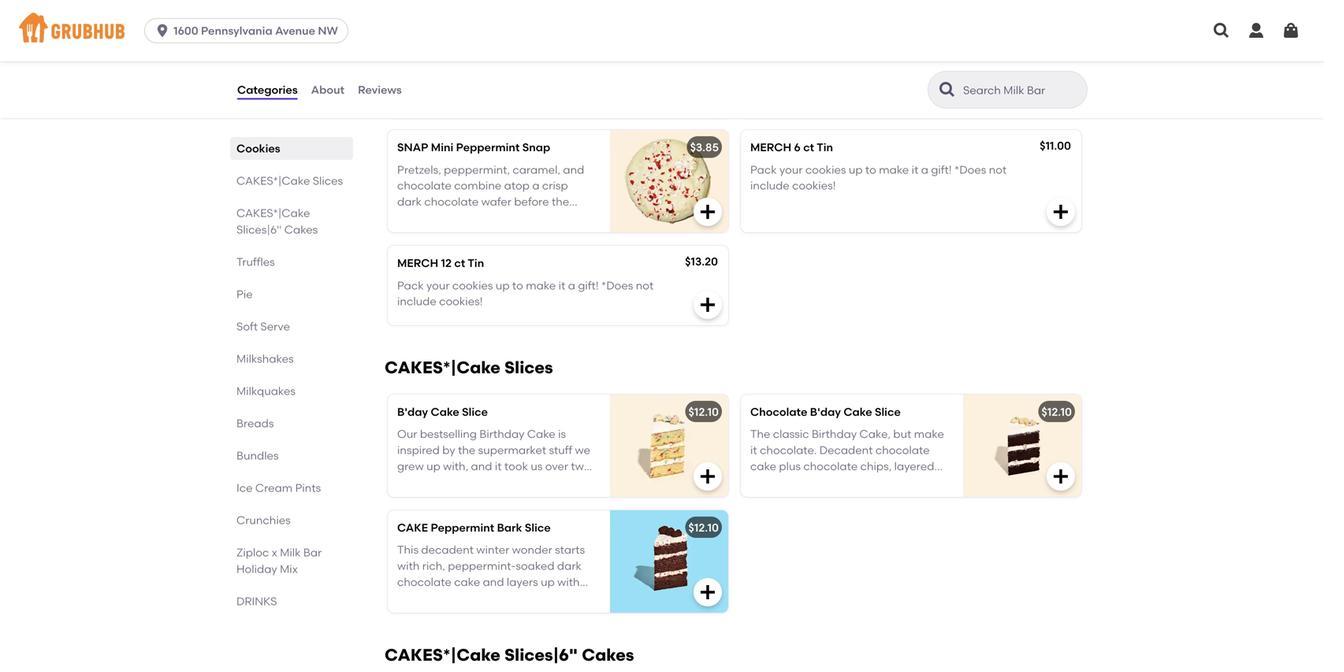 Task type: locate. For each thing, give the bounding box(es) containing it.
categories
[[237, 83, 298, 96]]

1 horizontal spatial svg image
[[1213, 21, 1231, 40]]

truffles
[[237, 255, 275, 269]]

mix
[[280, 563, 298, 576]]

chewy up chip,
[[456, 47, 491, 61]]

and down sugar
[[796, 79, 818, 93]]

0 horizontal spatial pack
[[397, 279, 424, 292]]

0 vertical spatial include
[[751, 179, 790, 192]]

1 vertical spatial cookies!
[[439, 295, 483, 308]]

and down chip,
[[455, 79, 477, 93]]

0 vertical spatial merch
[[751, 141, 792, 154]]

0 vertical spatial gift!
[[931, 163, 952, 176]]

up for merch 12 ct tin
[[496, 279, 510, 292]]

1 horizontal spatial to
[[866, 163, 877, 176]]

your
[[780, 163, 803, 176], [427, 279, 450, 292]]

0 horizontal spatial tin
[[468, 257, 484, 270]]

the up with
[[526, 47, 544, 61]]

0 vertical spatial not
[[989, 163, 1007, 176]]

chewy down cookie
[[820, 79, 855, 93]]

1 vertical spatial cakes*|cake slices|6" cakes
[[385, 646, 634, 666]]

morsels.
[[751, 95, 794, 109]]

bundles
[[237, 449, 279, 463]]

a inside a muffin top masquerading as a cookie. sugar cookie dough, milk crumbs, and chewy dried blueberry morsels.
[[751, 47, 758, 61]]

0 vertical spatial to
[[866, 163, 877, 176]]

1 horizontal spatial and
[[563, 163, 584, 176]]

cookies down merch 12 ct tin
[[452, 279, 493, 292]]

include down merch 6 ct tin
[[751, 179, 790, 192]]

0 horizontal spatial pack your cookies up to make it a gift! *does not include cookies!
[[397, 279, 654, 308]]

peppermint up 'peppermint,'
[[456, 141, 520, 154]]

sugar
[[791, 63, 823, 77]]

snap mini peppermint snap
[[397, 141, 551, 154]]

$13.20
[[685, 255, 718, 268]]

2 horizontal spatial slice
[[875, 406, 901, 419]]

merch left 6
[[751, 141, 792, 154]]

0 horizontal spatial cookies!
[[439, 295, 483, 308]]

1 vertical spatial up
[[496, 279, 510, 292]]

0 vertical spatial svg image
[[1213, 21, 1231, 40]]

1 vertical spatial merch
[[397, 257, 438, 270]]

make for merch 12 ct tin
[[526, 279, 556, 292]]

1 vertical spatial it
[[559, 279, 566, 292]]

a up cookie.
[[751, 47, 758, 61]]

avenue
[[275, 24, 315, 37]]

0 horizontal spatial up
[[496, 279, 510, 292]]

packed
[[483, 63, 523, 77]]

bark
[[497, 521, 522, 535]]

0 horizontal spatial make
[[526, 279, 556, 292]]

0 horizontal spatial b'day
[[397, 406, 428, 419]]

Search Milk Bar search field
[[962, 83, 1082, 98]]

1 vertical spatial cakes
[[582, 646, 634, 666]]

cookies! for 12
[[439, 295, 483, 308]]

include down merch 12 ct tin
[[397, 295, 437, 308]]

pack for merch 12 ct tin
[[397, 279, 424, 292]]

0 horizontal spatial and
[[455, 79, 477, 93]]

1 a from the left
[[397, 47, 405, 61]]

1 horizontal spatial your
[[780, 163, 803, 176]]

your down merch 6 ct tin
[[780, 163, 803, 176]]

0 vertical spatial make
[[879, 163, 909, 176]]

0 vertical spatial pack
[[751, 163, 777, 176]]

2 a from the left
[[751, 47, 758, 61]]

a inside a muffin top masquerading as a cookie. sugar cookie dough, milk crumbs, and chewy dried blueberry morsels.
[[915, 47, 923, 61]]

1 horizontal spatial gift!
[[931, 163, 952, 176]]

main navigation navigation
[[0, 0, 1324, 61]]

1 horizontal spatial ct
[[804, 141, 814, 154]]

caramel,
[[513, 163, 561, 176]]

cookies! down 12
[[439, 295, 483, 308]]

$12.10 for chocolate b'day cake slice
[[1042, 406, 1072, 419]]

0 horizontal spatial it
[[559, 279, 566, 292]]

1 horizontal spatial cake
[[844, 406, 872, 419]]

snap
[[522, 141, 551, 154]]

include for merch 6 ct tin
[[751, 179, 790, 192]]

1 vertical spatial not
[[636, 279, 654, 292]]

chewy inside a crunchy, chewy riff on the classic chocolate chip, packed with cornflakes and marshmallows.
[[456, 47, 491, 61]]

1 vertical spatial cookies
[[452, 279, 493, 292]]

0 horizontal spatial slices
[[313, 174, 343, 188]]

0 vertical spatial ct
[[804, 141, 814, 154]]

your down merch 12 ct tin
[[427, 279, 450, 292]]

nw
[[318, 24, 338, 37]]

a left crunchy,
[[397, 47, 405, 61]]

tin right 12
[[468, 257, 484, 270]]

milk
[[904, 63, 926, 77]]

1 vertical spatial pack
[[397, 279, 424, 292]]

0 vertical spatial up
[[849, 163, 863, 176]]

1 horizontal spatial include
[[751, 179, 790, 192]]

1 horizontal spatial cookies!
[[792, 179, 836, 192]]

0 vertical spatial cakes
[[284, 223, 318, 237]]

cake peppermint bark slice
[[397, 521, 551, 535]]

1 horizontal spatial merch
[[751, 141, 792, 154]]

0 vertical spatial the
[[526, 47, 544, 61]]

tin for merch 12 ct tin
[[468, 257, 484, 270]]

pack down merch 6 ct tin
[[751, 163, 777, 176]]

pack
[[751, 163, 777, 176], [397, 279, 424, 292]]

cake
[[431, 406, 459, 419], [844, 406, 872, 419]]

1 horizontal spatial *does
[[955, 163, 987, 176]]

on
[[510, 47, 524, 61]]

peppermint
[[456, 141, 520, 154], [431, 521, 494, 535]]

dough,
[[864, 63, 902, 77]]

a inside a crunchy, chewy riff on the classic chocolate chip, packed with cornflakes and marshmallows.
[[397, 47, 405, 61]]

chocolate b'day cake slice
[[751, 406, 901, 419]]

0 horizontal spatial cookies
[[452, 279, 493, 292]]

the down crisp
[[552, 195, 569, 208]]

0 vertical spatial tin
[[817, 141, 833, 154]]

white
[[397, 227, 426, 240]]

a for merch 6 ct tin
[[921, 163, 929, 176]]

cakes*|cake slices up b'day cake slice
[[385, 358, 553, 378]]

1 vertical spatial your
[[427, 279, 450, 292]]

0 vertical spatial chewy
[[456, 47, 491, 61]]

0 horizontal spatial slices|6"
[[237, 223, 282, 237]]

b'day
[[397, 406, 428, 419], [810, 406, 841, 419]]

soft
[[237, 320, 258, 333]]

0 vertical spatial cookies
[[806, 163, 846, 176]]

1 horizontal spatial b'day
[[810, 406, 841, 419]]

0 horizontal spatial a
[[397, 47, 405, 61]]

1 horizontal spatial pack
[[751, 163, 777, 176]]

cakes*|cake slices
[[237, 174, 343, 188], [385, 358, 553, 378]]

milkshakes
[[237, 352, 294, 366]]

*does for $11.00
[[955, 163, 987, 176]]

up
[[849, 163, 863, 176], [496, 279, 510, 292]]

1 horizontal spatial cakes*|cake slices|6" cakes
[[385, 646, 634, 666]]

not for $11.00
[[989, 163, 1007, 176]]

svg image
[[1247, 21, 1266, 40], [1282, 21, 1301, 40], [155, 23, 170, 39], [699, 203, 717, 222], [1052, 203, 1071, 222], [699, 296, 717, 315], [699, 467, 717, 486], [699, 583, 717, 602]]

cakes*|cake slices down cookies
[[237, 174, 343, 188]]

1 horizontal spatial pack your cookies up to make it a gift! *does not include cookies!
[[751, 163, 1007, 192]]

and inside a muffin top masquerading as a cookie. sugar cookie dough, milk crumbs, and chewy dried blueberry morsels.
[[796, 79, 818, 93]]

up for merch 6 ct tin
[[849, 163, 863, 176]]

1 horizontal spatial not
[[989, 163, 1007, 176]]

a for merch 12 ct tin
[[568, 279, 575, 292]]

0 vertical spatial *does
[[955, 163, 987, 176]]

1 vertical spatial slices|6"
[[505, 646, 578, 666]]

*does
[[955, 163, 987, 176], [601, 279, 633, 292]]

1 vertical spatial cakes*|cake slices
[[385, 358, 553, 378]]

1 vertical spatial pack your cookies up to make it a gift! *does not include cookies!
[[397, 279, 654, 308]]

1 vertical spatial ct
[[454, 257, 465, 270]]

pack down merch 12 ct tin
[[397, 279, 424, 292]]

1 horizontal spatial make
[[879, 163, 909, 176]]

1 vertical spatial make
[[526, 279, 556, 292]]

1 cake from the left
[[431, 406, 459, 419]]

cakes
[[284, 223, 318, 237], [582, 646, 634, 666]]

0 horizontal spatial your
[[427, 279, 450, 292]]

0 vertical spatial it
[[912, 163, 919, 176]]

pints
[[295, 482, 321, 495]]

tin right 6
[[817, 141, 833, 154]]

1 vertical spatial chewy
[[820, 79, 855, 93]]

0 horizontal spatial not
[[636, 279, 654, 292]]

milkquakes
[[237, 385, 296, 398]]

cookies!
[[792, 179, 836, 192], [439, 295, 483, 308]]

ct right 6
[[804, 141, 814, 154]]

1 horizontal spatial slices
[[505, 358, 553, 378]]

tin
[[817, 141, 833, 154], [468, 257, 484, 270]]

cakes*|cake slices|6" cakes
[[237, 207, 318, 237], [385, 646, 634, 666]]

0 horizontal spatial *does
[[601, 279, 633, 292]]

1 horizontal spatial cookies
[[806, 163, 846, 176]]

cakes*|cake
[[237, 174, 310, 188], [237, 207, 310, 220], [385, 358, 501, 378], [385, 646, 501, 666]]

1 horizontal spatial the
[[552, 195, 569, 208]]

x
[[272, 546, 277, 560]]

0 horizontal spatial cakes*|cake slices
[[237, 174, 343, 188]]

chewy
[[456, 47, 491, 61], [820, 79, 855, 93]]

0 vertical spatial cakes*|cake slices|6" cakes
[[237, 207, 318, 237]]

peppermint
[[486, 227, 549, 240]]

0 vertical spatial cakes*|cake slices
[[237, 174, 343, 188]]

peppermint left bark
[[431, 521, 494, 535]]

2 horizontal spatial and
[[796, 79, 818, 93]]

merch
[[751, 141, 792, 154], [397, 257, 438, 270]]

1 vertical spatial peppermint
[[431, 521, 494, 535]]

cookies for merch 6 ct tin
[[806, 163, 846, 176]]

peppermint,
[[444, 163, 510, 176]]

0 horizontal spatial cakes*|cake slices|6" cakes
[[237, 207, 318, 237]]

slice for chocolate b'day cake slice
[[875, 406, 901, 419]]

1600 pennsylvania avenue nw button
[[144, 18, 355, 43]]

and inside a crunchy, chewy riff on the classic chocolate chip, packed with cornflakes and marshmallows.
[[455, 79, 477, 93]]

1 horizontal spatial up
[[849, 163, 863, 176]]

$12.10 for b'day cake slice
[[689, 406, 719, 419]]

a muffin top masquerading as a cookie. sugar cookie dough, milk crumbs, and chewy dried blueberry morsels.
[[751, 47, 939, 109]]

and for cornflakes
[[455, 79, 477, 93]]

merch left 12
[[397, 257, 438, 270]]

gift!
[[931, 163, 952, 176], [578, 279, 599, 292]]

1600
[[174, 24, 198, 37]]

and up crisp
[[563, 163, 584, 176]]

a
[[397, 47, 405, 61], [751, 47, 758, 61]]

cookie.
[[751, 63, 789, 77]]

1 vertical spatial *does
[[601, 279, 633, 292]]

chocolate down thing
[[429, 227, 483, 240]]

0 horizontal spatial gift!
[[578, 279, 599, 292]]

0 horizontal spatial the
[[526, 47, 544, 61]]

0 vertical spatial cookies!
[[792, 179, 836, 192]]

a
[[915, 47, 923, 61], [921, 163, 929, 176], [532, 179, 540, 192], [568, 279, 575, 292]]

1600 pennsylvania avenue nw
[[174, 24, 338, 37]]

1 horizontal spatial a
[[751, 47, 758, 61]]

your for 6
[[780, 163, 803, 176]]

ziploc x milk bar holiday mix
[[237, 546, 322, 576]]

0 horizontal spatial chewy
[[456, 47, 491, 61]]

chocolate up cornflakes
[[397, 63, 452, 77]]

not
[[989, 163, 1007, 176], [636, 279, 654, 292]]

cookies
[[806, 163, 846, 176], [452, 279, 493, 292]]

a for snap mini peppermint snap
[[532, 179, 540, 192]]

slices|6"
[[237, 223, 282, 237], [505, 646, 578, 666]]

$12.10
[[689, 406, 719, 419], [1042, 406, 1072, 419], [689, 521, 719, 535]]

and
[[455, 79, 477, 93], [796, 79, 818, 93], [563, 163, 584, 176]]

atop
[[504, 179, 530, 192]]

0 horizontal spatial ct
[[454, 257, 465, 270]]

ice
[[237, 482, 253, 495]]

svg image
[[1213, 21, 1231, 40], [1052, 467, 1071, 486]]

cookie cornflake image
[[610, 14, 728, 117]]

0 horizontal spatial cake
[[431, 406, 459, 419]]

not for $13.20
[[636, 279, 654, 292]]

slice
[[462, 406, 488, 419], [875, 406, 901, 419], [525, 521, 551, 535]]

snap mini peppermint snap image
[[610, 130, 728, 233]]

cookies down merch 6 ct tin
[[806, 163, 846, 176]]

0 horizontal spatial slice
[[462, 406, 488, 419]]

1 vertical spatial the
[[552, 195, 569, 208]]

a for a crunchy, chewy riff on the classic chocolate chip, packed with cornflakes and marshmallows.
[[397, 47, 405, 61]]

it
[[912, 163, 919, 176], [559, 279, 566, 292]]

to
[[866, 163, 877, 176], [512, 279, 523, 292]]

cookies! down 6
[[792, 179, 836, 192]]

0 horizontal spatial merch
[[397, 257, 438, 270]]

1 horizontal spatial cakes
[[582, 646, 634, 666]]

the
[[526, 47, 544, 61], [552, 195, 569, 208]]

it for merch 12 ct tin
[[559, 279, 566, 292]]

svg image inside 1600 pennsylvania avenue nw button
[[155, 23, 170, 39]]

make
[[879, 163, 909, 176], [526, 279, 556, 292]]

a muffin top masquerading as a cookie. sugar cookie dough, milk crumbs, and chewy dried blueberry morsels. button
[[741, 14, 1082, 117]]

ct right 12
[[454, 257, 465, 270]]

1 vertical spatial to
[[512, 279, 523, 292]]

a inside "pretzels, peppermint, caramel, and chocolate combine atop a crisp dark chocolate wafer before the whole thing gets dipped in silky white chocolate peppermint bark"
[[532, 179, 540, 192]]

0 vertical spatial pack your cookies up to make it a gift! *does not include cookies!
[[751, 163, 1007, 192]]

0 horizontal spatial include
[[397, 295, 437, 308]]

in
[[529, 211, 538, 224]]

0 horizontal spatial to
[[512, 279, 523, 292]]

chocolate up thing
[[424, 195, 479, 208]]

masquerading
[[819, 47, 898, 61]]

1 horizontal spatial tin
[[817, 141, 833, 154]]



Task type: vqa. For each thing, say whether or not it's contained in the screenshot.
bottom the Shrimp Fried Rice "Shanghai Style"
no



Task type: describe. For each thing, give the bounding box(es) containing it.
1 horizontal spatial cakes*|cake slices
[[385, 358, 553, 378]]

$11.00
[[1040, 139, 1071, 153]]

blueberry
[[888, 79, 939, 93]]

pack for merch 6 ct tin
[[751, 163, 777, 176]]

to for merch 12 ct tin
[[512, 279, 523, 292]]

top
[[798, 47, 816, 61]]

merch for merch 12 ct tin
[[397, 257, 438, 270]]

marshmallows.
[[479, 79, 560, 93]]

1 vertical spatial svg image
[[1052, 467, 1071, 486]]

about
[[311, 83, 345, 96]]

1 vertical spatial slices
[[505, 358, 553, 378]]

wafer
[[481, 195, 512, 208]]

classic
[[547, 47, 583, 61]]

it for merch 6 ct tin
[[912, 163, 919, 176]]

chewy inside a muffin top masquerading as a cookie. sugar cookie dough, milk crumbs, and chewy dried blueberry morsels.
[[820, 79, 855, 93]]

crunchies
[[237, 514, 291, 527]]

to for merch 6 ct tin
[[866, 163, 877, 176]]

cookies
[[237, 142, 280, 155]]

ct for 12
[[454, 257, 465, 270]]

0 vertical spatial peppermint
[[456, 141, 520, 154]]

categories button
[[237, 61, 299, 118]]

a crunchy, chewy riff on the classic chocolate chip, packed with cornflakes and marshmallows. button
[[388, 14, 728, 117]]

svg image inside main navigation navigation
[[1213, 21, 1231, 40]]

chocolate b'day cake slice image
[[963, 395, 1082, 497]]

thing
[[432, 211, 459, 224]]

as
[[900, 47, 913, 61]]

gift! for $13.20
[[578, 279, 599, 292]]

with
[[526, 63, 549, 77]]

whole
[[397, 211, 429, 224]]

0 vertical spatial slices
[[313, 174, 343, 188]]

chocolate
[[751, 406, 808, 419]]

silky
[[541, 211, 563, 224]]

your for 12
[[427, 279, 450, 292]]

pretzels, peppermint, caramel, and chocolate combine atop a crisp dark chocolate wafer before the whole thing gets dipped in silky white chocolate peppermint bark
[[397, 163, 584, 240]]

0 horizontal spatial cakes
[[284, 223, 318, 237]]

before
[[514, 195, 549, 208]]

the inside a crunchy, chewy riff on the classic chocolate chip, packed with cornflakes and marshmallows.
[[526, 47, 544, 61]]

the inside "pretzels, peppermint, caramel, and chocolate combine atop a crisp dark chocolate wafer before the whole thing gets dipped in silky white chocolate peppermint bark"
[[552, 195, 569, 208]]

cake
[[397, 521, 428, 535]]

search icon image
[[938, 80, 957, 99]]

holiday
[[237, 563, 277, 576]]

soft serve
[[237, 320, 290, 333]]

a crunchy, chewy riff on the classic chocolate chip, packed with cornflakes and marshmallows.
[[397, 47, 583, 93]]

dipped
[[488, 211, 526, 224]]

chocolate inside a crunchy, chewy riff on the classic chocolate chip, packed with cornflakes and marshmallows.
[[397, 63, 452, 77]]

$12.10 for cake peppermint bark slice
[[689, 521, 719, 535]]

cookie
[[826, 63, 861, 77]]

combine
[[454, 179, 502, 192]]

cornflakes
[[397, 79, 453, 93]]

pack your cookies up to make it a gift! *does not include cookies! for merch 6 ct tin
[[751, 163, 1007, 192]]

slice for cake peppermint bark slice
[[525, 521, 551, 535]]

pennsylvania
[[201, 24, 273, 37]]

1 horizontal spatial slices|6"
[[505, 646, 578, 666]]

about button
[[310, 61, 345, 118]]

bar
[[303, 546, 322, 560]]

cookies for merch 12 ct tin
[[452, 279, 493, 292]]

pie
[[237, 288, 253, 301]]

cookie blueberry & cream image
[[963, 14, 1082, 117]]

6
[[794, 141, 801, 154]]

cake peppermint bark slice image
[[610, 511, 728, 613]]

mini
[[431, 141, 454, 154]]

breads
[[237, 417, 274, 430]]

a for a muffin top masquerading as a cookie. sugar cookie dough, milk crumbs, and chewy dried blueberry morsels.
[[751, 47, 758, 61]]

ziploc
[[237, 546, 269, 560]]

serve
[[260, 320, 290, 333]]

crisp
[[542, 179, 568, 192]]

crumbs,
[[751, 79, 794, 93]]

cookies! for 6
[[792, 179, 836, 192]]

dark
[[397, 195, 422, 208]]

make for merch 6 ct tin
[[879, 163, 909, 176]]

gets
[[462, 211, 485, 224]]

muffin
[[761, 47, 795, 61]]

ct for 6
[[804, 141, 814, 154]]

chip,
[[454, 63, 480, 77]]

reviews
[[358, 83, 402, 96]]

2 cake from the left
[[844, 406, 872, 419]]

reviews button
[[357, 61, 403, 118]]

and for crumbs,
[[796, 79, 818, 93]]

12
[[441, 257, 452, 270]]

b'day cake slice
[[397, 406, 488, 419]]

dried
[[858, 79, 886, 93]]

pretzels,
[[397, 163, 441, 176]]

gift! for $11.00
[[931, 163, 952, 176]]

merch 12 ct tin
[[397, 257, 484, 270]]

ice cream pints
[[237, 482, 321, 495]]

snap
[[397, 141, 428, 154]]

$3.85
[[690, 141, 719, 154]]

and inside "pretzels, peppermint, caramel, and chocolate combine atop a crisp dark chocolate wafer before the whole thing gets dipped in silky white chocolate peppermint bark"
[[563, 163, 584, 176]]

pack your cookies up to make it a gift! *does not include cookies! for merch 12 ct tin
[[397, 279, 654, 308]]

1 b'day from the left
[[397, 406, 428, 419]]

cream
[[255, 482, 293, 495]]

merch for merch 6 ct tin
[[751, 141, 792, 154]]

chocolate down pretzels,
[[397, 179, 452, 192]]

include for merch 12 ct tin
[[397, 295, 437, 308]]

drinks
[[237, 595, 277, 609]]

riff
[[493, 47, 508, 61]]

bark
[[552, 227, 576, 240]]

milk
[[280, 546, 301, 560]]

b'day cake slice image
[[610, 395, 728, 497]]

crunchy,
[[408, 47, 453, 61]]

*does for $13.20
[[601, 279, 633, 292]]

0 vertical spatial slices|6"
[[237, 223, 282, 237]]

tin for merch 6 ct tin
[[817, 141, 833, 154]]

2 b'day from the left
[[810, 406, 841, 419]]

merch 6 ct tin
[[751, 141, 833, 154]]



